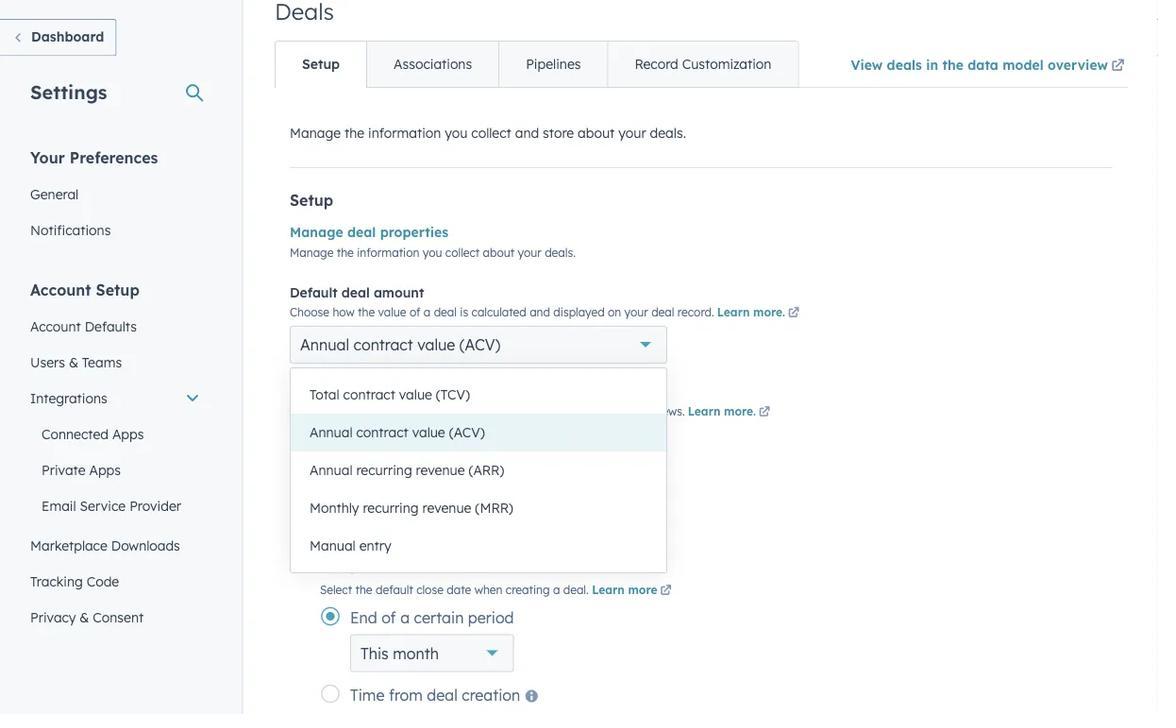 Task type: vqa. For each thing, say whether or not it's contained in the screenshot.
help?
no



Task type: locate. For each thing, give the bounding box(es) containing it.
0 vertical spatial of
[[410, 305, 421, 319]]

'create right fields
[[567, 490, 605, 505]]

2 vertical spatial your
[[625, 305, 649, 319]]

consent
[[93, 609, 144, 625]]

apps down integrations button
[[112, 426, 144, 442]]

1 vertical spatial your
[[518, 245, 542, 259]]

new
[[500, 557, 526, 574]]

apply default close date to new deals
[[320, 557, 565, 574]]

your preferences
[[30, 148, 158, 167]]

manual entry button
[[291, 527, 667, 565]]

users & teams
[[30, 354, 122, 370]]

customize
[[387, 469, 456, 486]]

learn
[[718, 305, 750, 319], [688, 404, 721, 418], [592, 582, 625, 597]]

the down manage deal properties link
[[337, 245, 354, 259]]

more. right views.
[[725, 404, 757, 418]]

annual contract value (acv) down health
[[310, 424, 485, 441]]

about
[[578, 125, 615, 141], [483, 245, 515, 259]]

annual down "creating"
[[310, 462, 353, 478]]

0 vertical spatial close
[[412, 557, 445, 574]]

0 horizontal spatial deals
[[360, 436, 400, 455]]

amount
[[374, 284, 424, 300]]

a left 'certain'
[[401, 608, 410, 627]]

deals down pipeline
[[360, 436, 400, 455]]

of down "amount"
[[410, 305, 421, 319]]

0 vertical spatial deals.
[[650, 125, 687, 141]]

0 vertical spatial annual contract value (acv)
[[300, 335, 501, 354]]

(acv)
[[460, 335, 501, 354], [449, 424, 485, 441]]

apps
[[112, 426, 144, 442], [89, 461, 121, 478]]

about up calculated
[[483, 245, 515, 259]]

1 horizontal spatial deals.
[[650, 125, 687, 141]]

close down apply default close date to new deals
[[417, 582, 444, 597]]

default down "entry"
[[362, 557, 408, 574]]

1 vertical spatial (acv)
[[449, 424, 485, 441]]

1 vertical spatial a
[[553, 582, 560, 597]]

information down manage deal properties link
[[357, 245, 420, 259]]

a down "amount"
[[424, 305, 431, 319]]

recurring
[[357, 462, 412, 478], [363, 500, 419, 516]]

2 vertical spatial deals
[[530, 557, 565, 574]]

deals. down record
[[650, 125, 687, 141]]

calculated
[[472, 305, 527, 319]]

to
[[482, 557, 496, 574]]

2 vertical spatial learn
[[592, 582, 625, 597]]

learn more. link for show pipeline health and sales velocity metrics in default deal views.
[[688, 404, 774, 421]]

2 vertical spatial annual
[[310, 462, 353, 478]]

1 show from the top
[[320, 383, 355, 399]]

2 show from the top
[[320, 404, 349, 418]]

you inside manage deal properties manage the information you collect about your deals.
[[423, 245, 443, 259]]

list box
[[291, 368, 667, 572]]

value inside popup button
[[418, 335, 456, 354]]

(acv) inside annual contract value (acv) popup button
[[460, 335, 501, 354]]

learn for show pipeline health and sales velocity metrics in default deal views.
[[688, 404, 721, 418]]

& for users
[[69, 354, 78, 370]]

0 horizontal spatial &
[[69, 354, 78, 370]]

& right privacy
[[80, 609, 89, 625]]

'create up fields
[[485, 469, 532, 486]]

revenue inside monthly recurring revenue (mrr) button
[[423, 500, 472, 516]]

value
[[378, 305, 407, 319], [418, 335, 456, 354], [399, 386, 433, 403], [412, 424, 446, 441]]

revenue left the edit
[[423, 500, 472, 516]]

0 vertical spatial date
[[449, 557, 478, 574]]

tracking code link
[[19, 563, 212, 599]]

1 vertical spatial on
[[530, 490, 543, 505]]

learn right deal.
[[592, 582, 625, 597]]

store
[[543, 125, 574, 141]]

you down associations link
[[445, 125, 468, 141]]

1 vertical spatial account
[[30, 318, 81, 334]]

0 horizontal spatial link opens in a new window image
[[661, 585, 672, 597]]

(acv) down the is
[[460, 335, 501, 354]]

learn more. right record.
[[718, 305, 786, 319]]

your
[[619, 125, 647, 141], [518, 245, 542, 259], [625, 305, 649, 319]]

1 vertical spatial apps
[[89, 461, 121, 478]]

1 vertical spatial learn more.
[[688, 404, 757, 418]]

of right end
[[382, 608, 396, 627]]

0 vertical spatial show
[[320, 383, 355, 399]]

total contract value (tcv) button
[[291, 376, 667, 414]]

recurring for annual
[[357, 462, 412, 478]]

0 vertical spatial your
[[619, 125, 647, 141]]

2 horizontal spatial deals
[[887, 56, 923, 73]]

your right displayed on the top of page
[[625, 305, 649, 319]]

2 account from the top
[[30, 318, 81, 334]]

0 vertical spatial (acv)
[[460, 335, 501, 354]]

deals. up displayed on the top of page
[[545, 245, 576, 259]]

manage the information you collect and store about your deals.
[[290, 125, 687, 141]]

0 vertical spatial recurring
[[357, 462, 412, 478]]

more. for show pipeline health and sales velocity metrics in default deal views.
[[725, 404, 757, 418]]

1 horizontal spatial deal'
[[608, 490, 633, 505]]

1 vertical spatial contract
[[343, 386, 396, 403]]

the right select
[[356, 582, 373, 597]]

contract inside popup button
[[354, 335, 413, 354]]

recurring up "entry"
[[363, 500, 419, 516]]

recurring up add,
[[357, 462, 412, 478]]

contract down pipeline
[[357, 424, 409, 441]]

1 vertical spatial setup
[[290, 191, 334, 210]]

(acv) down sales
[[449, 424, 485, 441]]

2 manage from the top
[[290, 224, 343, 240]]

(arr)
[[469, 462, 505, 478]]

the down 'default deal amount'
[[358, 305, 375, 319]]

annual
[[300, 335, 350, 354], [310, 424, 353, 441], [310, 462, 353, 478]]

date down apply default close date to new deals
[[447, 582, 472, 597]]

on right fields
[[530, 490, 543, 505]]

and down (tcv)
[[433, 404, 454, 418]]

close up select the default close date when creating a deal.
[[412, 557, 445, 574]]

setup
[[302, 56, 340, 72], [290, 191, 334, 210], [96, 280, 140, 299]]

and left store
[[515, 125, 539, 141]]

0 vertical spatial learn more.
[[718, 305, 786, 319]]

0 vertical spatial annual
[[300, 335, 350, 354]]

customize the 'create deal' form link
[[387, 469, 604, 486]]

1 vertical spatial 'create
[[567, 490, 605, 505]]

end of a certain period
[[350, 608, 514, 627]]

connected apps
[[42, 426, 144, 442]]

marketplace
[[30, 537, 108, 553]]

show down total
[[320, 404, 349, 418]]

0 vertical spatial form
[[572, 469, 604, 486]]

more. right record.
[[754, 305, 786, 319]]

1 vertical spatial and
[[530, 305, 551, 319]]

and left displayed on the top of page
[[530, 305, 551, 319]]

learn more. for choose how the value of a deal is calculated and displayed on your deal record.
[[718, 305, 786, 319]]

account setup
[[30, 280, 140, 299]]

on right displayed on the top of page
[[608, 305, 622, 319]]

manage deal properties manage the information you collect about your deals.
[[290, 224, 576, 259]]

the down "setup" link
[[345, 125, 365, 141]]

link opens in a new window image
[[789, 308, 800, 319], [759, 407, 771, 418], [661, 585, 672, 597]]

and
[[515, 125, 539, 141], [530, 305, 551, 319], [433, 404, 454, 418]]

account up "account defaults"
[[30, 280, 91, 299]]

2 vertical spatial default
[[376, 582, 414, 597]]

date up select the default close date when creating a deal.
[[449, 557, 478, 574]]

the left data
[[943, 56, 964, 73]]

setup link
[[276, 42, 367, 87]]

0 vertical spatial contract
[[354, 335, 413, 354]]

this
[[361, 644, 389, 663]]

in left data
[[927, 56, 939, 73]]

1 vertical spatial form
[[636, 490, 662, 505]]

of
[[410, 305, 421, 319], [382, 608, 396, 627]]

deal
[[348, 224, 376, 240], [342, 284, 370, 300], [434, 305, 457, 319], [652, 305, 675, 319], [627, 404, 650, 418], [427, 685, 458, 704]]

show for show pipeline health and sales velocity metrics in default deal views.
[[320, 404, 349, 418]]

1 vertical spatial annual contract value (acv)
[[310, 424, 485, 441]]

0 vertical spatial &
[[69, 354, 78, 370]]

about inside manage deal properties manage the information you collect about your deals.
[[483, 245, 515, 259]]

connected
[[42, 426, 109, 442]]

annual down 'choose'
[[300, 335, 350, 354]]

contract up show deal insights
[[354, 335, 413, 354]]

0 vertical spatial in
[[927, 56, 939, 73]]

1 vertical spatial &
[[80, 609, 89, 625]]

2 vertical spatial link opens in a new window image
[[661, 585, 672, 597]]

default up end
[[376, 582, 414, 597]]

metrics
[[531, 404, 571, 418]]

0 vertical spatial learn
[[718, 305, 750, 319]]

1 horizontal spatial deals
[[530, 557, 565, 574]]

settings
[[30, 80, 107, 103]]

navigation
[[275, 41, 799, 88]]

view deals in the data model overview
[[851, 56, 1109, 73]]

annual contract value (acv) up show deal insights
[[300, 335, 501, 354]]

value down "amount"
[[378, 305, 407, 319]]

sales
[[457, 404, 484, 418]]

2 horizontal spatial link opens in a new window image
[[789, 308, 800, 319]]

deal left the is
[[434, 305, 457, 319]]

a left deal.
[[553, 582, 560, 597]]

the up or
[[460, 469, 481, 486]]

customization
[[683, 56, 772, 72]]

learn more. link right views.
[[688, 404, 774, 421]]

about right store
[[578, 125, 615, 141]]

1 vertical spatial about
[[483, 245, 515, 259]]

notifications link
[[19, 212, 212, 248]]

1 horizontal spatial about
[[578, 125, 615, 141]]

1 horizontal spatial a
[[424, 305, 431, 319]]

account up users
[[30, 318, 81, 334]]

deal left views.
[[627, 404, 650, 418]]

learn more. link right record.
[[718, 305, 803, 322]]

deal right from
[[427, 685, 458, 704]]

0 vertical spatial about
[[578, 125, 615, 141]]

you down properties
[[423, 245, 443, 259]]

deals right view
[[887, 56, 923, 73]]

show
[[320, 383, 355, 399], [320, 404, 349, 418]]

0 vertical spatial revenue
[[416, 462, 465, 478]]

deal' up the learn more
[[608, 490, 633, 505]]

choose
[[290, 305, 330, 319]]

1 vertical spatial more.
[[725, 404, 757, 418]]

1 vertical spatial collect
[[446, 245, 480, 259]]

select
[[320, 582, 352, 597]]

1 vertical spatial manage
[[290, 224, 343, 240]]

revenue for (arr)
[[416, 462, 465, 478]]

default
[[587, 404, 624, 418], [362, 557, 408, 574], [376, 582, 414, 597]]

1 vertical spatial you
[[423, 245, 443, 259]]

0 vertical spatial setup
[[302, 56, 340, 72]]

general link
[[19, 176, 212, 212]]

1 horizontal spatial &
[[80, 609, 89, 625]]

model
[[1003, 56, 1044, 73]]

learn right record.
[[718, 305, 750, 319]]

recurring for monthly
[[363, 500, 419, 516]]

information down associations link
[[368, 125, 441, 141]]

teams
[[82, 354, 122, 370]]

creating deals
[[290, 436, 400, 455]]

collect inside manage deal properties manage the information you collect about your deals.
[[446, 245, 480, 259]]

0 vertical spatial you
[[445, 125, 468, 141]]

collect down properties
[[446, 245, 480, 259]]

your inside manage deal properties manage the information you collect about your deals.
[[518, 245, 542, 259]]

deals up creating
[[530, 557, 565, 574]]

default right metrics
[[587, 404, 624, 418]]

2 vertical spatial contract
[[357, 424, 409, 441]]

your down record
[[619, 125, 647, 141]]

deal left properties
[[348, 224, 376, 240]]

1 manage from the top
[[290, 125, 341, 141]]

is
[[460, 305, 469, 319]]

learn more. link for choose how the value of a deal is calculated and displayed on your deal record.
[[718, 305, 803, 322]]

deal' right the (arr)
[[536, 469, 568, 486]]

0 horizontal spatial of
[[382, 608, 396, 627]]

view
[[851, 56, 883, 73]]

1 vertical spatial link opens in a new window image
[[759, 407, 771, 418]]

health
[[397, 404, 430, 418]]

customize the 'create deal' form add, remove, or edit fields on the 'create deal' form
[[387, 469, 662, 505]]

learn more. link
[[718, 305, 803, 322], [688, 404, 774, 421]]

0 vertical spatial more.
[[754, 305, 786, 319]]

(acv) inside annual contract value (acv) button
[[449, 424, 485, 441]]

default
[[290, 284, 338, 300]]

annual down total
[[310, 424, 353, 441]]

1 vertical spatial information
[[357, 245, 420, 259]]

overview
[[1048, 56, 1109, 73]]

1 vertical spatial deals
[[360, 436, 400, 455]]

deal left record.
[[652, 305, 675, 319]]

1 vertical spatial annual
[[310, 424, 353, 441]]

revenue up the remove, at the bottom of page
[[416, 462, 465, 478]]

account
[[30, 280, 91, 299], [30, 318, 81, 334]]

marketplace downloads
[[30, 537, 180, 553]]

manual entry
[[310, 537, 392, 554]]

more.
[[754, 305, 786, 319], [725, 404, 757, 418]]

manage
[[290, 125, 341, 141], [290, 224, 343, 240], [290, 245, 334, 259]]

1 account from the top
[[30, 280, 91, 299]]

1 vertical spatial date
[[447, 582, 472, 597]]

deal up how
[[342, 284, 370, 300]]

your up choose how the value of a deal is calculated and displayed on your deal record.
[[518, 245, 542, 259]]

record
[[635, 56, 679, 72]]

revenue for (mrr)
[[423, 500, 472, 516]]

0 horizontal spatial deal'
[[536, 469, 568, 486]]

value up insights
[[418, 335, 456, 354]]

account defaults link
[[19, 308, 212, 344]]

0 vertical spatial apps
[[112, 426, 144, 442]]

revenue inside annual recurring revenue (arr) button
[[416, 462, 465, 478]]

0 horizontal spatial form
[[572, 469, 604, 486]]

apps for private apps
[[89, 461, 121, 478]]

contract up pipeline
[[343, 386, 396, 403]]

0 horizontal spatial you
[[423, 245, 443, 259]]

0 horizontal spatial 'create
[[485, 469, 532, 486]]

apps up service at the bottom left of page
[[89, 461, 121, 478]]

link opens in a new window image
[[1112, 55, 1125, 77], [1112, 60, 1125, 73], [789, 305, 800, 322], [759, 404, 771, 421], [661, 582, 672, 599]]

1 vertical spatial learn more. link
[[688, 404, 774, 421]]

0 vertical spatial default
[[587, 404, 624, 418]]

1 horizontal spatial form
[[636, 490, 662, 505]]

1 vertical spatial in
[[574, 404, 583, 418]]

deal'
[[536, 469, 568, 486], [608, 490, 633, 505]]

revenue
[[416, 462, 465, 478], [423, 500, 472, 516]]

tracking
[[30, 573, 83, 589]]

0 horizontal spatial about
[[483, 245, 515, 259]]

users
[[30, 354, 65, 370]]

learn more. right views.
[[688, 404, 757, 418]]

the
[[943, 56, 964, 73], [345, 125, 365, 141], [337, 245, 354, 259], [358, 305, 375, 319], [460, 469, 481, 486], [547, 490, 564, 505], [356, 582, 373, 597]]

collect left store
[[472, 125, 512, 141]]

0 vertical spatial account
[[30, 280, 91, 299]]

preferences
[[70, 148, 158, 167]]

1 horizontal spatial in
[[927, 56, 939, 73]]

insights
[[393, 383, 446, 399]]

you
[[445, 125, 468, 141], [423, 245, 443, 259]]

1 vertical spatial deals.
[[545, 245, 576, 259]]

show left "deal"
[[320, 383, 355, 399]]

information inside manage deal properties manage the information you collect about your deals.
[[357, 245, 420, 259]]

1 vertical spatial learn
[[688, 404, 721, 418]]

2 vertical spatial a
[[401, 608, 410, 627]]

monthly recurring revenue (mrr) button
[[291, 489, 667, 527]]

email
[[42, 497, 76, 514]]

0 vertical spatial manage
[[290, 125, 341, 141]]

0 horizontal spatial on
[[530, 490, 543, 505]]

contract for annual contract value (acv) button on the bottom of the page
[[357, 424, 409, 441]]

in right metrics
[[574, 404, 583, 418]]

1 vertical spatial recurring
[[363, 500, 419, 516]]

0 vertical spatial deals
[[887, 56, 923, 73]]

0 horizontal spatial deals.
[[545, 245, 576, 259]]

pipelines
[[526, 56, 581, 72]]

learn right views.
[[688, 404, 721, 418]]

& right users
[[69, 354, 78, 370]]



Task type: describe. For each thing, give the bounding box(es) containing it.
1 vertical spatial deal'
[[608, 490, 633, 505]]

setup inside navigation
[[302, 56, 340, 72]]

manage deal properties link
[[290, 224, 449, 240]]

annual recurring revenue (arr)
[[310, 462, 505, 478]]

2 vertical spatial and
[[433, 404, 454, 418]]

apps for connected apps
[[112, 426, 144, 442]]

0 horizontal spatial a
[[401, 608, 410, 627]]

total
[[310, 386, 340, 403]]

fields
[[498, 490, 527, 505]]

& for privacy
[[80, 609, 89, 625]]

link opens in a new window image inside the learn more link
[[661, 585, 672, 597]]

apply
[[320, 557, 358, 574]]

1 horizontal spatial of
[[410, 305, 421, 319]]

(mrr)
[[475, 500, 514, 516]]

monthly
[[310, 500, 359, 516]]

end
[[350, 608, 378, 627]]

edit
[[475, 490, 495, 505]]

annual inside popup button
[[300, 335, 350, 354]]

pipeline
[[352, 404, 394, 418]]

integrations button
[[19, 380, 212, 416]]

value up health
[[399, 386, 433, 403]]

annual contract value (acv) inside popup button
[[300, 335, 501, 354]]

1 vertical spatial default
[[362, 557, 408, 574]]

privacy & consent link
[[19, 599, 212, 635]]

private apps
[[42, 461, 121, 478]]

annual contract value (acv) button
[[290, 326, 668, 363]]

account defaults
[[30, 318, 137, 334]]

users & teams link
[[19, 344, 212, 380]]

0 vertical spatial information
[[368, 125, 441, 141]]

manage for manage the information you collect and store about your deals.
[[290, 125, 341, 141]]

or
[[460, 490, 471, 505]]

tracking code
[[30, 573, 119, 589]]

email service provider link
[[19, 488, 212, 524]]

creating
[[506, 582, 550, 597]]

manual
[[310, 537, 356, 554]]

private apps link
[[19, 452, 212, 488]]

annual recurring revenue (arr) button
[[291, 451, 667, 489]]

code
[[87, 573, 119, 589]]

displayed
[[554, 305, 605, 319]]

properties
[[380, 224, 449, 240]]

0 vertical spatial 'create
[[485, 469, 532, 486]]

how
[[333, 305, 355, 319]]

your preferences element
[[19, 147, 212, 248]]

period
[[468, 608, 514, 627]]

the inside manage deal properties manage the information you collect about your deals.
[[337, 245, 354, 259]]

annual for annual contract value (acv) button on the bottom of the page
[[310, 424, 353, 441]]

0 horizontal spatial in
[[574, 404, 583, 418]]

1 horizontal spatial 'create
[[567, 490, 605, 505]]

select the default close date when creating a deal.
[[320, 582, 592, 597]]

list box containing total contract value (tcv)
[[291, 368, 667, 572]]

more. for choose how the value of a deal is calculated and displayed on your deal record.
[[754, 305, 786, 319]]

velocity
[[487, 404, 528, 418]]

new
[[462, 383, 485, 395]]

deals for creating
[[360, 436, 400, 455]]

choose how the value of a deal is calculated and displayed on your deal record.
[[290, 305, 715, 319]]

(tcv)
[[436, 386, 470, 403]]

provider
[[130, 497, 181, 514]]

link opens in a new window image for choose how the value of a deal is calculated and displayed on your deal record.
[[789, 308, 800, 319]]

dashboard
[[31, 28, 104, 45]]

time
[[350, 685, 385, 704]]

notifications
[[30, 221, 111, 238]]

pipelines link
[[499, 42, 608, 87]]

learn more. for show pipeline health and sales velocity metrics in default deal views.
[[688, 404, 757, 418]]

record customization
[[635, 56, 772, 72]]

certain
[[414, 608, 464, 627]]

views.
[[654, 404, 686, 418]]

on inside customize the 'create deal' form add, remove, or edit fields on the 'create deal' form
[[530, 490, 543, 505]]

private
[[42, 461, 86, 478]]

3 manage from the top
[[290, 245, 334, 259]]

when
[[475, 582, 503, 597]]

manage for manage deal properties manage the information you collect about your deals.
[[290, 224, 343, 240]]

contract for total contract value (tcv) button on the bottom of the page
[[343, 386, 396, 403]]

downloads
[[111, 537, 180, 553]]

your
[[30, 148, 65, 167]]

annual for annual recurring revenue (arr) button
[[310, 462, 353, 478]]

0 vertical spatial a
[[424, 305, 431, 319]]

this month button
[[350, 634, 514, 672]]

account for account defaults
[[30, 318, 81, 334]]

value down health
[[412, 424, 446, 441]]

0 vertical spatial and
[[515, 125, 539, 141]]

deals. inside manage deal properties manage the information you collect about your deals.
[[545, 245, 576, 259]]

1 vertical spatial close
[[417, 582, 444, 597]]

the right fields
[[547, 490, 564, 505]]

0 vertical spatial collect
[[472, 125, 512, 141]]

deal.
[[564, 582, 589, 597]]

2 vertical spatial setup
[[96, 280, 140, 299]]

deal inside manage deal properties manage the information you collect about your deals.
[[348, 224, 376, 240]]

default deal amount
[[290, 284, 424, 300]]

view deals in the data model overview link
[[851, 44, 1129, 87]]

2 horizontal spatial a
[[553, 582, 560, 597]]

privacy & consent
[[30, 609, 144, 625]]

from
[[389, 685, 423, 704]]

deal
[[359, 383, 389, 399]]

annual contract value (acv) inside button
[[310, 424, 485, 441]]

record customization link
[[608, 42, 799, 87]]

account setup element
[[19, 279, 212, 671]]

service
[[80, 497, 126, 514]]

navigation containing setup
[[275, 41, 799, 88]]

0 vertical spatial deal'
[[536, 469, 568, 486]]

show deal insights
[[320, 383, 446, 399]]

record.
[[678, 305, 715, 319]]

total contract value (tcv)
[[310, 386, 470, 403]]

show for show deal insights
[[320, 383, 355, 399]]

add,
[[387, 490, 411, 505]]

dashboard link
[[0, 19, 117, 56]]

deals for view
[[887, 56, 923, 73]]

integrations
[[30, 390, 107, 406]]

1 horizontal spatial you
[[445, 125, 468, 141]]

link opens in a new window image for show pipeline health and sales velocity metrics in default deal views.
[[759, 407, 771, 418]]

0 vertical spatial on
[[608, 305, 622, 319]]

email service provider
[[42, 497, 181, 514]]

defaults
[[85, 318, 137, 334]]

monthly recurring revenue (mrr)
[[310, 500, 514, 516]]

entry
[[360, 537, 392, 554]]

account for account setup
[[30, 280, 91, 299]]

associations link
[[367, 42, 499, 87]]

general
[[30, 186, 79, 202]]

learn for choose how the value of a deal is calculated and displayed on your deal record.
[[718, 305, 750, 319]]

data
[[968, 56, 999, 73]]



